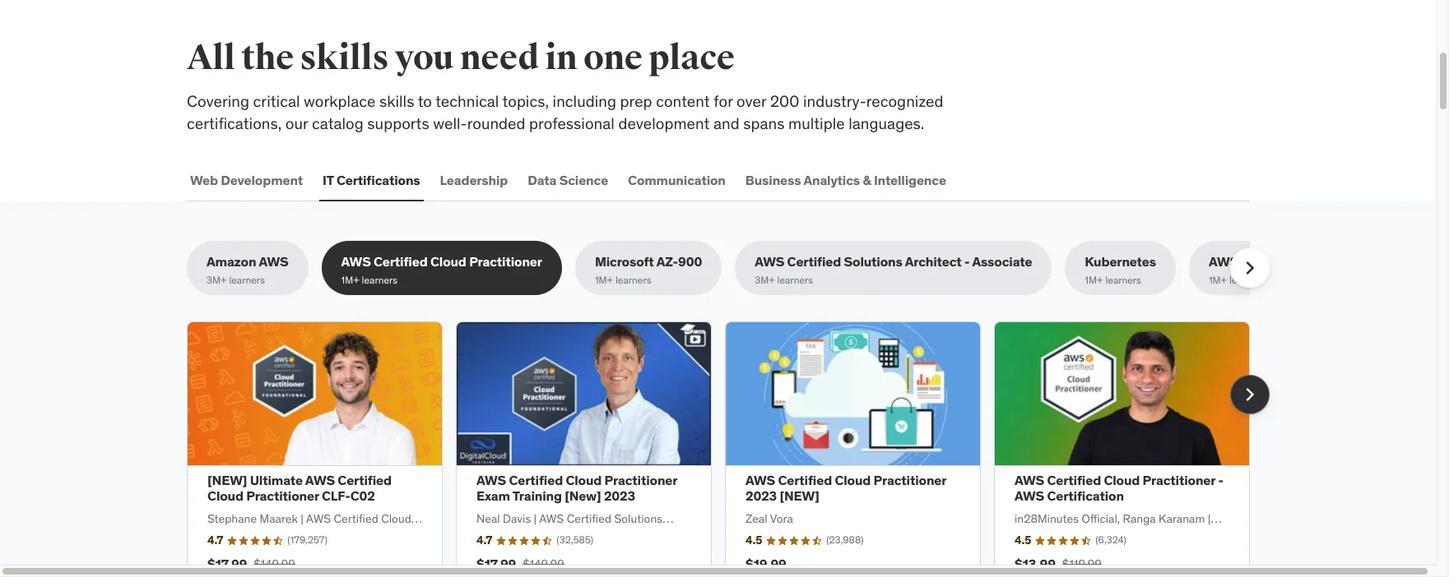 Task type: vqa. For each thing, say whether or not it's contained in the screenshot.
behind
no



Task type: locate. For each thing, give the bounding box(es) containing it.
200
[[771, 92, 800, 111]]

including
[[553, 92, 617, 111]]

[new] ultimate aws certified cloud practitioner clf-c02 link
[[207, 473, 392, 505]]

learners inside microsoft az-900 1m+ learners
[[616, 274, 652, 286]]

4 1m+ from the left
[[1209, 274, 1227, 286]]

2023
[[604, 488, 636, 505], [746, 488, 777, 505]]

it certifications button
[[319, 161, 424, 200]]

2 associate from the left
[[1371, 254, 1431, 270]]

certifications,
[[187, 113, 282, 133]]

0 horizontal spatial 2023
[[604, 488, 636, 505]]

ultimate
[[250, 473, 303, 489]]

rounded
[[467, 113, 526, 133]]

aws
[[259, 254, 289, 270], [341, 254, 371, 270], [755, 254, 785, 270], [1209, 254, 1239, 270], [305, 473, 335, 489], [477, 473, 506, 489], [746, 473, 776, 489], [1015, 473, 1045, 489], [1015, 488, 1045, 505]]

certified for aws certified cloud practitioner exam training [new] 2023
[[509, 473, 563, 489]]

3 learners from the left
[[616, 274, 652, 286]]

- inside the aws certified developer - associate 1m+ learners
[[1363, 254, 1369, 270]]

aws for aws certified cloud practitioner exam training [new] 2023
[[477, 473, 506, 489]]

associate right developer
[[1371, 254, 1431, 270]]

associate
[[973, 254, 1033, 270], [1371, 254, 1431, 270]]

cloud
[[430, 254, 467, 270], [566, 473, 602, 489], [835, 473, 871, 489], [1104, 473, 1140, 489], [207, 488, 244, 505]]

for
[[714, 92, 733, 111]]

[new]
[[207, 473, 247, 489], [780, 488, 820, 505]]

industry-
[[803, 92, 867, 111]]

learners inside the amazon aws 3m+ learners
[[229, 274, 265, 286]]

1 horizontal spatial 3m+
[[755, 274, 775, 286]]

2 learners from the left
[[362, 274, 398, 286]]

6 learners from the left
[[1230, 274, 1266, 286]]

3 1m+ from the left
[[1085, 274, 1104, 286]]

1 associate from the left
[[973, 254, 1033, 270]]

2 2023 from the left
[[746, 488, 777, 505]]

aws certified cloud practitioner - aws certification
[[1015, 473, 1224, 505]]

well-
[[433, 113, 467, 133]]

cloud inside the aws certified cloud practitioner 2023 [new]
[[835, 473, 871, 489]]

aws for aws certified cloud practitioner - aws certification
[[1015, 473, 1045, 489]]

leadership
[[440, 172, 508, 188]]

1 horizontal spatial associate
[[1371, 254, 1431, 270]]

science
[[560, 172, 608, 188]]

- inside "aws certified cloud practitioner - aws certification"
[[1219, 473, 1224, 489]]

1 learners from the left
[[229, 274, 265, 286]]

business analytics & intelligence
[[746, 172, 947, 188]]

certified inside aws certified solutions architect - associate 3m+ learners
[[788, 254, 842, 270]]

0 horizontal spatial -
[[965, 254, 970, 270]]

1 1m+ from the left
[[341, 274, 359, 286]]

2 horizontal spatial -
[[1363, 254, 1369, 270]]

0 vertical spatial skills
[[300, 37, 389, 79]]

aws inside the aws certified developer - associate 1m+ learners
[[1209, 254, 1239, 270]]

1 3m+ from the left
[[207, 274, 227, 286]]

next image
[[1237, 256, 1264, 282], [1237, 382, 1264, 408]]

clf-
[[322, 488, 350, 505]]

associate inside the aws certified developer - associate 1m+ learners
[[1371, 254, 1431, 270]]

practitioner for aws certified cloud practitioner exam training [new] 2023
[[605, 473, 678, 489]]

all the skills you need in one place
[[187, 37, 735, 79]]

topic filters element
[[187, 242, 1450, 296]]

4 learners from the left
[[778, 274, 813, 286]]

aws for aws certified cloud practitioner 1m+ learners
[[341, 254, 371, 270]]

learners
[[229, 274, 265, 286], [362, 274, 398, 286], [616, 274, 652, 286], [778, 274, 813, 286], [1106, 274, 1142, 286], [1230, 274, 1266, 286]]

certified inside the aws certified developer - associate 1m+ learners
[[1242, 254, 1296, 270]]

900
[[678, 254, 702, 270]]

5 learners from the left
[[1106, 274, 1142, 286]]

covering critical workplace skills to technical topics, including prep content for over 200 industry-recognized certifications, our catalog supports well-rounded professional development and spans multiple languages.
[[187, 92, 944, 133]]

associate right 'architect'
[[973, 254, 1033, 270]]

aws inside aws certified solutions architect - associate 3m+ learners
[[755, 254, 785, 270]]

it
[[323, 172, 334, 188]]

1 horizontal spatial -
[[1219, 473, 1224, 489]]

microsoft az-900 1m+ learners
[[595, 254, 702, 286]]

certified inside aws certified cloud practitioner 1m+ learners
[[374, 254, 428, 270]]

certified inside [new] ultimate aws certified cloud practitioner clf-c02
[[338, 473, 392, 489]]

1 horizontal spatial [new]
[[780, 488, 820, 505]]

certified
[[374, 254, 428, 270], [788, 254, 842, 270], [1242, 254, 1296, 270], [338, 473, 392, 489], [509, 473, 563, 489], [778, 473, 832, 489], [1048, 473, 1102, 489]]

3m+
[[207, 274, 227, 286], [755, 274, 775, 286]]

one
[[584, 37, 643, 79]]

amazon
[[207, 254, 256, 270]]

intelligence
[[874, 172, 947, 188]]

skills
[[300, 37, 389, 79], [379, 92, 414, 111]]

1 horizontal spatial 2023
[[746, 488, 777, 505]]

practitioner inside "aws certified cloud practitioner exam training [new] 2023"
[[605, 473, 678, 489]]

amazon aws 3m+ learners
[[207, 254, 289, 286]]

certifications
[[337, 172, 420, 188]]

next image inside topic filters element
[[1237, 256, 1264, 282]]

developer
[[1298, 254, 1361, 270]]

3m+ inside the amazon aws 3m+ learners
[[207, 274, 227, 286]]

solutions
[[844, 254, 903, 270]]

covering
[[187, 92, 249, 111]]

1 next image from the top
[[1237, 256, 1264, 282]]

kubernetes
[[1085, 254, 1157, 270]]

aws inside the aws certified cloud practitioner 2023 [new]
[[746, 473, 776, 489]]

aws certified solutions architect - associate 3m+ learners
[[755, 254, 1033, 286]]

next image for topic filters element
[[1237, 256, 1264, 282]]

languages.
[[849, 113, 925, 133]]

1m+ inside the aws certified developer - associate 1m+ learners
[[1209, 274, 1227, 286]]

business analytics & intelligence button
[[742, 161, 950, 200]]

architect
[[905, 254, 962, 270]]

learners inside the aws certified developer - associate 1m+ learners
[[1230, 274, 1266, 286]]

2 3m+ from the left
[[755, 274, 775, 286]]

0 vertical spatial next image
[[1237, 256, 1264, 282]]

you
[[395, 37, 454, 79]]

practitioner inside aws certified cloud practitioner 1m+ learners
[[469, 254, 542, 270]]

cloud inside aws certified cloud practitioner 1m+ learners
[[430, 254, 467, 270]]

exam
[[477, 488, 510, 505]]

web development button
[[187, 161, 306, 200]]

practitioner for aws certified cloud practitioner 1m+ learners
[[469, 254, 542, 270]]

skills up "workplace"
[[300, 37, 389, 79]]

supports
[[367, 113, 429, 133]]

learners inside aws certified solutions architect - associate 3m+ learners
[[778, 274, 813, 286]]

1 2023 from the left
[[604, 488, 636, 505]]

0 horizontal spatial [new]
[[207, 473, 247, 489]]

2 1m+ from the left
[[595, 274, 613, 286]]

aws inside the amazon aws 3m+ learners
[[259, 254, 289, 270]]

workplace
[[304, 92, 376, 111]]

practitioner inside [new] ultimate aws certified cloud practitioner clf-c02
[[246, 488, 319, 505]]

our
[[286, 113, 308, 133]]

practitioner inside the aws certified cloud practitioner 2023 [new]
[[874, 473, 947, 489]]

certified for aws certified cloud practitioner 2023 [new]
[[778, 473, 832, 489]]

certified inside "aws certified cloud practitioner exam training [new] 2023"
[[509, 473, 563, 489]]

learners inside aws certified cloud practitioner 1m+ learners
[[362, 274, 398, 286]]

1m+ inside kubernetes 1m+ learners
[[1085, 274, 1104, 286]]

1m+
[[341, 274, 359, 286], [595, 274, 613, 286], [1085, 274, 1104, 286], [1209, 274, 1227, 286]]

associate inside aws certified solutions architect - associate 3m+ learners
[[973, 254, 1033, 270]]

1 vertical spatial next image
[[1237, 382, 1264, 408]]

all
[[187, 37, 235, 79]]

next image inside carousel 'element'
[[1237, 382, 1264, 408]]

practitioner inside "aws certified cloud practitioner - aws certification"
[[1143, 473, 1216, 489]]

aws inside aws certified cloud practitioner 1m+ learners
[[341, 254, 371, 270]]

aws for aws certified cloud practitioner 2023 [new]
[[746, 473, 776, 489]]

- inside aws certified solutions architect - associate 3m+ learners
[[965, 254, 970, 270]]

cloud inside "aws certified cloud practitioner exam training [new] 2023"
[[566, 473, 602, 489]]

2 next image from the top
[[1237, 382, 1264, 408]]

data science button
[[525, 161, 612, 200]]

professional
[[529, 113, 615, 133]]

development
[[619, 113, 710, 133]]

0 horizontal spatial 3m+
[[207, 274, 227, 286]]

critical
[[253, 92, 300, 111]]

certified inside the aws certified cloud practitioner 2023 [new]
[[778, 473, 832, 489]]

practitioner
[[469, 254, 542, 270], [605, 473, 678, 489], [874, 473, 947, 489], [1143, 473, 1216, 489], [246, 488, 319, 505]]

aws inside "aws certified cloud practitioner exam training [new] 2023"
[[477, 473, 506, 489]]

[new] inside the aws certified cloud practitioner 2023 [new]
[[780, 488, 820, 505]]

skills inside covering critical workplace skills to technical topics, including prep content for over 200 industry-recognized certifications, our catalog supports well-rounded professional development and spans multiple languages.
[[379, 92, 414, 111]]

- for practitioner
[[1219, 473, 1224, 489]]

-
[[965, 254, 970, 270], [1363, 254, 1369, 270], [1219, 473, 1224, 489]]

aws certified cloud practitioner - aws certification link
[[1015, 473, 1224, 505]]

az-
[[657, 254, 678, 270]]

0 horizontal spatial associate
[[973, 254, 1033, 270]]

certified inside "aws certified cloud practitioner - aws certification"
[[1048, 473, 1102, 489]]

certified for aws certified solutions architect - associate 3m+ learners
[[788, 254, 842, 270]]

aws inside [new] ultimate aws certified cloud practitioner clf-c02
[[305, 473, 335, 489]]

cloud inside "aws certified cloud practitioner - aws certification"
[[1104, 473, 1140, 489]]

1 vertical spatial skills
[[379, 92, 414, 111]]

development
[[221, 172, 303, 188]]

kubernetes 1m+ learners
[[1085, 254, 1157, 286]]

2023 inside the aws certified cloud practitioner 2023 [new]
[[746, 488, 777, 505]]

skills up supports
[[379, 92, 414, 111]]

next image for carousel 'element'
[[1237, 382, 1264, 408]]



Task type: describe. For each thing, give the bounding box(es) containing it.
[new] inside [new] ultimate aws certified cloud practitioner clf-c02
[[207, 473, 247, 489]]

it certifications
[[323, 172, 420, 188]]

training
[[513, 488, 562, 505]]

the
[[241, 37, 294, 79]]

to
[[418, 92, 432, 111]]

aws for aws certified solutions architect - associate 3m+ learners
[[755, 254, 785, 270]]

place
[[649, 37, 735, 79]]

cloud for [new]
[[835, 473, 871, 489]]

certified for aws certified cloud practitioner - aws certification
[[1048, 473, 1102, 489]]

&
[[863, 172, 871, 188]]

data
[[528, 172, 557, 188]]

practitioner for aws certified cloud practitioner - aws certification
[[1143, 473, 1216, 489]]

cloud inside [new] ultimate aws certified cloud practitioner clf-c02
[[207, 488, 244, 505]]

learners inside kubernetes 1m+ learners
[[1106, 274, 1142, 286]]

topics,
[[503, 92, 549, 111]]

c02
[[350, 488, 375, 505]]

cloud for training
[[566, 473, 602, 489]]

3m+ inside aws certified solutions architect - associate 3m+ learners
[[755, 274, 775, 286]]

aws certified cloud practitioner exam training [new] 2023
[[477, 473, 678, 505]]

technical
[[436, 92, 499, 111]]

aws certified developer - associate 1m+ learners
[[1209, 254, 1431, 286]]

2023 inside "aws certified cloud practitioner exam training [new] 2023"
[[604, 488, 636, 505]]

leadership button
[[437, 161, 511, 200]]

in
[[545, 37, 577, 79]]

multiple
[[789, 113, 845, 133]]

microsoft
[[595, 254, 654, 270]]

spans
[[744, 113, 785, 133]]

cloud for aws
[[1104, 473, 1140, 489]]

certified for aws certified developer - associate 1m+ learners
[[1242, 254, 1296, 270]]

business
[[746, 172, 801, 188]]

[new]
[[565, 488, 601, 505]]

carousel element
[[187, 322, 1270, 578]]

recognized
[[867, 92, 944, 111]]

prep
[[620, 92, 652, 111]]

communication button
[[625, 161, 729, 200]]

aws certified cloud practitioner 2023 [new]
[[746, 473, 947, 505]]

analytics
[[804, 172, 860, 188]]

and
[[714, 113, 740, 133]]

cloud for learners
[[430, 254, 467, 270]]

data science
[[528, 172, 608, 188]]

aws certified cloud practitioner exam training [new] 2023 link
[[477, 473, 678, 505]]

aws for aws certified developer - associate 1m+ learners
[[1209, 254, 1239, 270]]

need
[[460, 37, 539, 79]]

catalog
[[312, 113, 364, 133]]

web
[[190, 172, 218, 188]]

certified for aws certified cloud practitioner 1m+ learners
[[374, 254, 428, 270]]

aws certified cloud practitioner 1m+ learners
[[341, 254, 542, 286]]

communication
[[628, 172, 726, 188]]

web development
[[190, 172, 303, 188]]

aws certified cloud practitioner 2023 [new] link
[[746, 473, 947, 505]]

content
[[656, 92, 710, 111]]

1m+ inside microsoft az-900 1m+ learners
[[595, 274, 613, 286]]

certification
[[1048, 488, 1124, 505]]

- for architect
[[965, 254, 970, 270]]

practitioner for aws certified cloud practitioner 2023 [new]
[[874, 473, 947, 489]]

over
[[737, 92, 767, 111]]

[new] ultimate aws certified cloud practitioner clf-c02
[[207, 473, 392, 505]]

1m+ inside aws certified cloud practitioner 1m+ learners
[[341, 274, 359, 286]]



